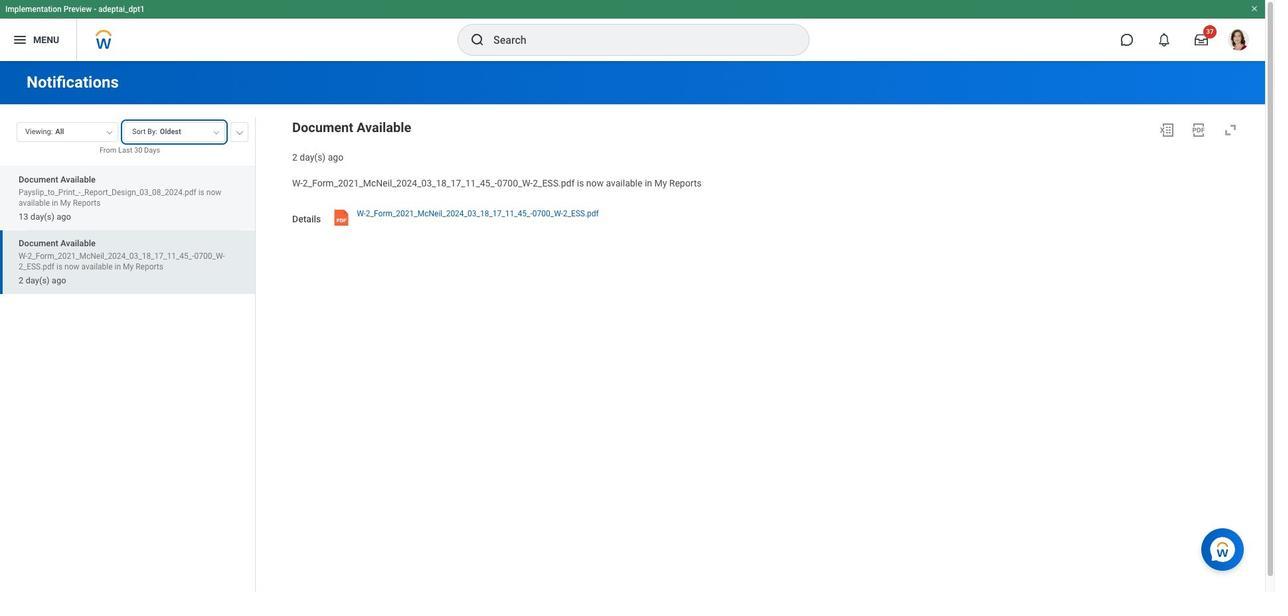 Task type: vqa. For each thing, say whether or not it's contained in the screenshot.
search workday search box at the top
yes



Task type: locate. For each thing, give the bounding box(es) containing it.
main content
[[0, 61, 1266, 593]]

search image
[[470, 32, 486, 48]]

profile logan mcneil image
[[1228, 29, 1250, 53]]

banner
[[0, 0, 1266, 61]]

tab panel
[[0, 116, 255, 593]]

export to excel image
[[1159, 122, 1175, 138]]

close environment banner image
[[1251, 5, 1259, 13]]

region
[[292, 117, 1244, 164]]

more image
[[236, 128, 244, 135]]

Search Workday  search field
[[494, 25, 782, 54]]



Task type: describe. For each thing, give the bounding box(es) containing it.
notifications large image
[[1158, 33, 1171, 47]]

view printable version (pdf) image
[[1191, 122, 1207, 138]]

inbox items list box
[[0, 166, 255, 593]]

fullscreen image
[[1223, 122, 1239, 138]]

justify image
[[12, 32, 28, 48]]

inbox large image
[[1195, 33, 1208, 47]]



